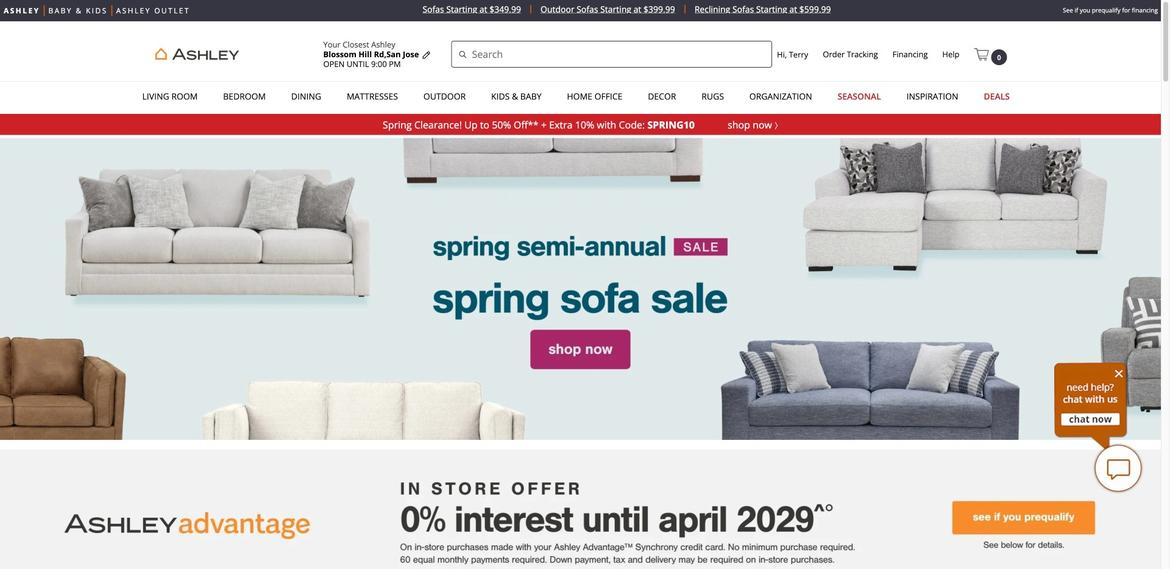 Task type: locate. For each thing, give the bounding box(es) containing it.
banner
[[0, 21, 1162, 111]]

main content
[[0, 138, 1162, 569]]

spring sofa sale image
[[0, 138, 1162, 440]]

see if you prequalify image
[[0, 450, 1162, 569]]

ashley image
[[151, 46, 244, 62]]

None search field
[[452, 41, 773, 68]]



Task type: vqa. For each thing, say whether or not it's contained in the screenshot.
ORDER TRACKING link
no



Task type: describe. For each thing, give the bounding box(es) containing it.
change location image
[[422, 50, 431, 60]]

search image
[[459, 49, 467, 61]]

dialogue message for liveperson image
[[1055, 363, 1128, 451]]



